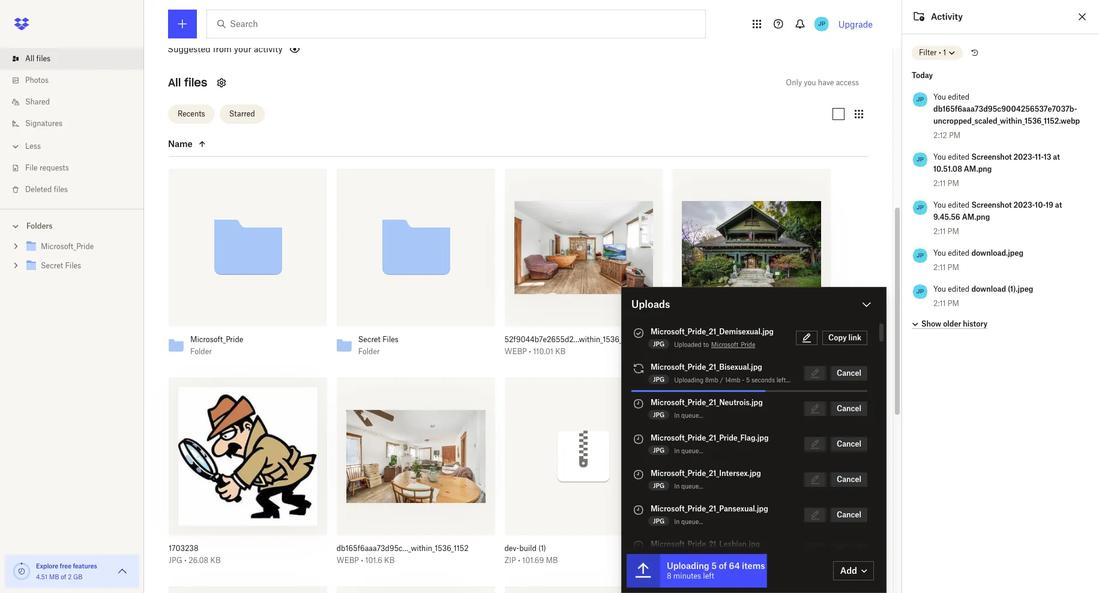 Task type: vqa. For each thing, say whether or not it's contained in the screenshot.
Only you related to 1703238.jpg
no



Task type: describe. For each thing, give the bounding box(es) containing it.
from
[[213, 44, 232, 54]]

-
[[742, 377, 745, 384]]

in queue... for microsoft_pride_21_pansexual.jpg
[[674, 518, 703, 525]]

5 inside uploading 5 of 64 items 8 minutes left
[[712, 561, 717, 571]]

screenshot 2023-11-13 at 10.51.08 am.png
[[934, 153, 1060, 174]]

jpg for microsoft_pride_21_neutrois.jpg
[[653, 411, 665, 419]]

list containing all files
[[0, 41, 144, 209]]

file, istockphoto-610015062-612x612.jpg row
[[505, 586, 663, 593]]

uploads
[[632, 298, 670, 310]]

1
[[944, 48, 947, 57]]

in for microsoft_pride_21_intersex.jpg
[[674, 483, 680, 490]]

your
[[234, 44, 252, 54]]

19
[[1046, 201, 1054, 210]]

1703238 button
[[169, 544, 301, 554]]

2 2:11 from the top
[[934, 227, 946, 236]]

photos link
[[10, 70, 144, 91]]

folder, secret files row
[[332, 168, 495, 365]]

495.74
[[697, 556, 721, 565]]

microsoft_pride for microsoft_pride folder
[[190, 335, 243, 344]]

uploading file image
[[627, 554, 661, 588]]

52f9044b7e2655d2…within_1536_1152
[[505, 335, 637, 344]]

folder settings image
[[215, 75, 229, 90]]

secret files button
[[358, 335, 474, 345]]

upgrade link
[[839, 19, 873, 29]]

db165f6aaa73d95c…_within_1536_1152
[[337, 544, 469, 553]]

copy link
[[829, 333, 862, 342]]

14mb
[[725, 377, 741, 384]]

pm inside 'you edited download.jpeg 2:11 pm'
[[948, 263, 960, 272]]

upload pending image
[[632, 503, 646, 518]]

left
[[703, 572, 715, 581]]

uploading 8mb / 14mb - 5 seconds left...
[[674, 377, 791, 384]]

6 cancel button from the top
[[831, 543, 868, 558]]

you edited download.jpeg 2:11 pm
[[934, 249, 1024, 272]]

uploading for 8mb
[[674, 377, 704, 384]]

in for microsoft_pride_21_neutrois.jpg
[[674, 412, 680, 419]]

secret for secret files folder
[[358, 335, 381, 344]]

copy
[[829, 333, 847, 342]]

microsoft_pride inside the uploads alert
[[712, 341, 756, 348]]

jp button
[[812, 14, 832, 34]]

copy link button
[[823, 331, 868, 345]]

uploaded to microsoft_pride
[[674, 341, 756, 348]]

upload complete image
[[632, 326, 646, 340]]

microsoft_pride link inside the uploads alert
[[712, 339, 756, 350]]

explore free features 4.51 mb of 2 gb
[[36, 563, 97, 581]]

dev-build (1) zip • 101.69 mb
[[505, 544, 558, 565]]

queue... for microsoft_pride_21_neutrois.jpg
[[682, 412, 703, 419]]

10-
[[1035, 201, 1046, 210]]

secret files link
[[24, 258, 135, 274]]

folder inside secret files folder
[[358, 347, 380, 356]]

upload pending image for microsoft_pride_21_neutrois.jpg
[[632, 397, 646, 411]]

jpg • dropbox button
[[286, 48, 368, 57]]

cancel for microsoft_pride_21_pride_flag.jpg
[[837, 440, 862, 449]]

screenshot 2023-10-19 at 9.45.56 am.png
[[934, 201, 1063, 222]]

file, db165f6aaa73d95c9004256537e7037b-uncropped_scaled_within_1536_1152.webp row
[[332, 377, 495, 574]]

cancel button for microsoft_pride_21_neutrois.jpg
[[831, 402, 868, 416]]

files for all files link
[[36, 54, 51, 63]]

at for screenshot 2023-11-13 at 10.51.08 am.png
[[1053, 153, 1060, 162]]

all files list item
[[0, 48, 144, 70]]

microsoft_pride_21_lesbian.jpg
[[651, 540, 760, 549]]

jp for screenshot 2023-10-19 at 9.45.56 am.png
[[917, 204, 924, 211]]

dev-
[[505, 544, 520, 553]]

webp for webp • 101.6 kb
[[337, 556, 359, 565]]

activity
[[931, 11, 963, 22]]

11-
[[1035, 153, 1044, 162]]

dropbox for jpg • dropbox
[[306, 48, 335, 57]]

quota usage element
[[12, 562, 31, 581]]

pm inside you edited db165f6aaa73d95c9004256537e7037b- uncropped_scaled_within_1536_1152.webp 2:12 pm
[[949, 131, 961, 140]]

download inside download (1) jpeg • 495.74 kb
[[673, 544, 706, 553]]

jp inside jp popup button
[[818, 20, 826, 28]]

file, microsoft_pride.zip row
[[673, 586, 831, 593]]

2:12
[[934, 131, 948, 140]]

file, download (1).jpeg row
[[668, 377, 831, 574]]

starred button
[[220, 105, 265, 124]]

jp for db165f6aaa73d95c9004256537e7037b- uncropped_scaled_within_1536_1152.webp
[[917, 95, 924, 103]]

cancel button for microsoft_pride_21_pride_flag.jpg
[[831, 437, 868, 452]]

folder inside button
[[192, 48, 213, 57]]

64
[[729, 561, 740, 571]]

am.png for 9.45.56
[[962, 213, 990, 222]]

all inside all files link
[[25, 54, 34, 63]]

• inside db165f6aaa73d95c…_within_1536_1152 webp • 101.6 kb
[[361, 556, 363, 565]]

uncropped_scaled_within_1536_1152.webp
[[934, 116, 1080, 126]]

show
[[922, 319, 942, 328]]

uploading file image
[[632, 362, 646, 376]]

of inside uploading 5 of 64 items 8 minutes left
[[719, 561, 727, 571]]

uploading file status
[[627, 554, 661, 590]]

in queue... for microsoft_pride_21_intersex.jpg
[[674, 483, 703, 490]]

deleted files
[[25, 185, 68, 194]]

files for deleted files link
[[54, 185, 68, 194]]

4.51
[[36, 573, 47, 581]]

you edited download (1).jpeg 2:11 pm
[[934, 285, 1034, 308]]

file, dev-build (1).zip row
[[500, 377, 663, 574]]

pm down 10.51.08
[[948, 179, 960, 188]]

file requests
[[25, 163, 69, 172]]

download (1) button
[[673, 544, 805, 554]]

recents
[[178, 109, 205, 118]]

zip
[[505, 556, 516, 565]]

suggested from your activity
[[168, 44, 283, 54]]

build
[[520, 544, 537, 553]]

in queue... for microsoft_pride_21_pride_flag.jpg
[[674, 447, 703, 455]]

to
[[703, 341, 709, 348]]

• inside dev-build (1) zip • 101.69 mb
[[518, 556, 521, 565]]

file, 4570_university_ave____pierre_galant_1.0.jpg row
[[668, 168, 831, 365]]

microsoft_pride_21_pride_flag.jpg
[[651, 434, 769, 443]]

rewind this folder image
[[971, 48, 980, 58]]

kb for webp • 101.6 kb
[[384, 556, 395, 565]]

2 horizontal spatial files
[[184, 75, 207, 89]]

uploading for 5
[[667, 561, 710, 571]]

jpg • dropbox
[[286, 48, 335, 57]]

in for microsoft_pride_21_pansexual.jpg
[[674, 518, 680, 525]]

1703238 jpg • 26.08 kb
[[169, 544, 221, 565]]

1703238
[[169, 544, 198, 553]]

seconds
[[752, 377, 775, 384]]

items
[[742, 561, 765, 571]]

in queue... for microsoft_pride_21_neutrois.jpg
[[674, 412, 703, 419]]

less image
[[10, 141, 22, 153]]

photos
[[25, 76, 49, 85]]

2:11 inside 'you edited download.jpeg 2:11 pm'
[[934, 263, 946, 272]]

jp for screenshot 2023-11-13 at 10.51.08 am.png
[[917, 156, 924, 163]]

starred
[[229, 109, 255, 118]]

2023- for 10-
[[1014, 201, 1035, 210]]

queue... for microsoft_pride_21_intersex.jpg
[[682, 483, 703, 490]]

1 horizontal spatial 5
[[746, 377, 750, 384]]

folder • dropbox button
[[192, 48, 256, 57]]

microsoft_pride folder
[[190, 335, 243, 356]]

2
[[68, 573, 72, 581]]

features
[[73, 563, 97, 570]]

cancel button for microsoft_pride_21_bisexual.jpg
[[831, 366, 868, 381]]

1 horizontal spatial all
[[168, 75, 181, 89]]

in for microsoft_pride_21_pride_flag.jpg
[[674, 447, 680, 455]]

group containing microsoft_pride
[[0, 235, 144, 285]]

folder, microsoft_pride row
[[164, 168, 327, 365]]

pm inside you edited download (1).jpeg 2:11 pm
[[948, 299, 960, 308]]

0 vertical spatial microsoft_pride link
[[24, 239, 135, 255]]

shared link
[[10, 91, 144, 113]]

deleted
[[25, 185, 52, 194]]

older
[[943, 319, 962, 328]]

jpeg
[[673, 556, 691, 565]]

edited for download.jpeg
[[948, 249, 970, 258]]

cancel for microsoft_pride_21_pansexual.jpg
[[837, 510, 862, 519]]

uploads alert
[[622, 287, 887, 593]]

• inside the 1703238 jpg • 26.08 kb
[[184, 556, 187, 565]]

history
[[963, 319, 988, 328]]

edited for db165f6aaa73d95c9004256537e7037b- uncropped_scaled_within_1536_1152.webp
[[948, 92, 970, 101]]

2023- for 11-
[[1014, 153, 1035, 162]]

kb for jpg • 26.08 kb
[[210, 556, 221, 565]]

folder • dropbox
[[192, 48, 248, 57]]

add button
[[833, 561, 874, 581]]



Task type: locate. For each thing, give the bounding box(es) containing it.
• left your
[[215, 48, 217, 57]]

4 you from the top
[[934, 249, 946, 258]]

2023- left '19' on the right top of the page
[[1014, 201, 1035, 210]]

microsoft_pride_21_neutrois.jpg
[[651, 398, 763, 407]]

1 in queue... from the top
[[674, 412, 703, 419]]

free
[[60, 563, 71, 570]]

at right 13
[[1053, 153, 1060, 162]]

1 you from the top
[[934, 92, 946, 101]]

microsoft_pride link up secret files link
[[24, 239, 135, 255]]

you down 9.45.56
[[934, 249, 946, 258]]

webp left 110.01
[[505, 347, 527, 356]]

1 (1) from the left
[[539, 544, 546, 553]]

0 horizontal spatial of
[[61, 573, 66, 581]]

all files up recents
[[168, 75, 207, 89]]

download up jpeg
[[673, 544, 706, 553]]

kb right '101.6'
[[384, 556, 395, 565]]

0 vertical spatial 5
[[746, 377, 750, 384]]

52f9044b7e2655d2…within_1536_1152 webp • 110.01 kb
[[505, 335, 637, 356]]

cancel inside microsoft_pride_21_lesbian.jpg cancel
[[837, 546, 862, 555]]

•
[[215, 48, 217, 57], [302, 48, 304, 57], [939, 48, 942, 57], [529, 347, 531, 356], [688, 347, 691, 356], [184, 556, 187, 565], [361, 556, 363, 565], [518, 556, 521, 565], [693, 556, 695, 565]]

1 vertical spatial screenshot
[[972, 201, 1012, 210]]

recents button
[[168, 105, 215, 124]]

cancel for microsoft_pride_21_neutrois.jpg
[[837, 404, 862, 413]]

1 vertical spatial of
[[61, 573, 66, 581]]

file, inflatable-pants-today-inline-200227-5.webp row
[[337, 586, 495, 593]]

kb down download (1) button
[[723, 556, 733, 565]]

dev-build (1) button
[[505, 544, 637, 554]]

webp left '101.6'
[[337, 556, 359, 565]]

jpg inside button
[[286, 48, 300, 57]]

0 vertical spatial files
[[36, 54, 51, 63]]

1 2:11 pm from the top
[[934, 179, 960, 188]]

0 vertical spatial all files
[[25, 54, 51, 63]]

screenshot for 9.45.56
[[972, 201, 1012, 210]]

left...
[[777, 377, 791, 384]]

you up 2:12
[[934, 92, 946, 101]]

name
[[168, 139, 193, 149]]

1 vertical spatial 2:11 pm
[[934, 227, 960, 236]]

filter
[[919, 48, 937, 57]]

jpg left 260.44
[[673, 347, 686, 356]]

0 vertical spatial all
[[25, 54, 34, 63]]

1 horizontal spatial mb
[[546, 556, 558, 565]]

2 you from the top
[[934, 153, 946, 162]]

dropbox for folder • dropbox
[[219, 48, 248, 57]]

1 upload pending image from the top
[[632, 397, 646, 411]]

at inside screenshot 2023-10-19 at 9.45.56 am.png
[[1056, 201, 1063, 210]]

pm up "show older history"
[[948, 299, 960, 308]]

5 edited from the top
[[948, 285, 970, 294]]

• left 260.44
[[688, 347, 691, 356]]

jpg down 1703238
[[169, 556, 182, 565]]

26.08
[[189, 556, 208, 565]]

4 upload pending image from the top
[[632, 539, 646, 553]]

queue... down microsoft_pride_21_intersex.jpg
[[682, 483, 703, 490]]

pm up you edited download (1).jpeg 2:11 pm
[[948, 263, 960, 272]]

2 you edited from the top
[[934, 201, 972, 210]]

0 horizontal spatial 5
[[712, 561, 717, 571]]

1 horizontal spatial of
[[719, 561, 727, 571]]

1 vertical spatial 2023-
[[1014, 201, 1035, 210]]

0 horizontal spatial webp
[[337, 556, 359, 565]]

(1) inside download (1) jpeg • 495.74 kb
[[708, 544, 716, 553]]

(1) right build
[[539, 544, 546, 553]]

jpg inside the 1703238 jpg • 26.08 kb
[[169, 556, 182, 565]]

uploading inside uploading 5 of 64 items 8 minutes left
[[667, 561, 710, 571]]

all files inside list item
[[25, 54, 51, 63]]

• inside the 4570_university_av…_pierre_galant_1.0 jpg • 260.44 kb
[[688, 347, 691, 356]]

5 you from the top
[[934, 285, 946, 294]]

mb
[[546, 556, 558, 565], [49, 573, 59, 581]]

pm down 9.45.56
[[948, 227, 960, 236]]

all
[[25, 54, 34, 63], [168, 75, 181, 89]]

kb inside the 4570_university_av…_pierre_galant_1.0 jpg • 260.44 kb
[[719, 347, 729, 356]]

• inside jpg • dropbox button
[[302, 48, 304, 57]]

download (1) jpeg • 495.74 kb
[[673, 544, 733, 565]]

of left 2
[[61, 573, 66, 581]]

activity
[[254, 44, 283, 54]]

list
[[0, 41, 144, 209]]

4 cancel button from the top
[[831, 473, 868, 487]]

2 vertical spatial files
[[54, 185, 68, 194]]

• right 'zip'
[[518, 556, 521, 565]]

upload pending image for microsoft_pride_21_pride_flag.jpg
[[632, 432, 646, 447]]

minutes
[[674, 572, 701, 581]]

0 horizontal spatial dropbox
[[219, 48, 248, 57]]

signatures link
[[10, 113, 144, 135]]

• inside folder • dropbox button
[[215, 48, 217, 57]]

jpg for microsoft_pride_21_bisexual.jpg
[[653, 376, 665, 383]]

explore
[[36, 563, 58, 570]]

jp for download.jpeg
[[917, 252, 924, 259]]

today
[[912, 71, 933, 80]]

you edited for 10.51.08
[[934, 153, 972, 162]]

1 screenshot from the top
[[972, 153, 1012, 162]]

1 vertical spatial webp
[[337, 556, 359, 565]]

secret files folder
[[358, 335, 399, 356]]

8
[[667, 572, 672, 581]]

queue... for microsoft_pride_21_pansexual.jpg
[[682, 518, 703, 525]]

0 vertical spatial files
[[65, 261, 81, 270]]

2 upload pending image from the top
[[632, 432, 646, 447]]

1 horizontal spatial secret
[[358, 335, 381, 344]]

jpg right uploading file icon
[[653, 376, 665, 383]]

1 you edited from the top
[[934, 153, 972, 162]]

you edited up 9.45.56
[[934, 201, 972, 210]]

requests
[[40, 163, 69, 172]]

mb right 4.51
[[49, 573, 59, 581]]

(1) up 495.74
[[708, 544, 716, 553]]

• right jpeg
[[693, 556, 695, 565]]

0 vertical spatial uploading
[[674, 377, 704, 384]]

you for db165f6aaa73d95c9004256537e7037b- uncropped_scaled_within_1536_1152.webp
[[934, 92, 946, 101]]

0 horizontal spatial mb
[[49, 573, 59, 581]]

in queue... down microsoft_pride_21_intersex.jpg
[[674, 483, 703, 490]]

screenshot inside screenshot 2023-11-13 at 10.51.08 am.png
[[972, 153, 1012, 162]]

1 vertical spatial microsoft_pride link
[[712, 339, 756, 350]]

kb down 4570_university_av…_pierre_galant_1.0
[[719, 347, 729, 356]]

0 vertical spatial 2:11 pm
[[934, 179, 960, 188]]

1 vertical spatial uploading
[[667, 561, 710, 571]]

webp inside 52f9044b7e2655d2…within_1536_1152 webp • 110.01 kb
[[505, 347, 527, 356]]

2 screenshot from the top
[[972, 201, 1012, 210]]

0 vertical spatial 2023-
[[1014, 153, 1035, 162]]

microsoft_pride link
[[24, 239, 135, 255], [712, 339, 756, 350]]

5 up left
[[712, 561, 717, 571]]

close right sidebar image
[[1076, 10, 1090, 24]]

edited inside you edited download (1).jpeg 2:11 pm
[[948, 285, 970, 294]]

mb right 101.69
[[546, 556, 558, 565]]

1 vertical spatial you edited
[[934, 201, 972, 210]]

screenshot down screenshot 2023-11-13 at 10.51.08 am.png
[[972, 201, 1012, 210]]

5 right - at the right
[[746, 377, 750, 384]]

db165f6aaa73d95c…_within_1536_1152 button
[[337, 544, 469, 554]]

2 (1) from the left
[[708, 544, 716, 553]]

kb for webp • 110.01 kb
[[555, 347, 566, 356]]

1 vertical spatial secret
[[358, 335, 381, 344]]

secret files
[[41, 261, 81, 270]]

4 cancel from the top
[[837, 475, 862, 484]]

2:11 pm down 9.45.56
[[934, 227, 960, 236]]

3 in queue... from the top
[[674, 483, 703, 490]]

you
[[804, 78, 816, 87]]

jpg right "upload complete" icon
[[653, 340, 665, 348]]

1 in from the top
[[674, 412, 680, 419]]

jp for download (1).jpeg
[[917, 288, 924, 295]]

8mb
[[705, 377, 719, 384]]

edited down 9.45.56
[[948, 249, 970, 258]]

• inside download (1) jpeg • 495.74 kb
[[693, 556, 695, 565]]

download
[[972, 285, 1006, 294], [673, 544, 706, 553]]

1 horizontal spatial microsoft_pride
[[190, 335, 243, 344]]

0 horizontal spatial all
[[25, 54, 34, 63]]

1 vertical spatial 5
[[712, 561, 717, 571]]

files inside secret files folder
[[383, 335, 399, 344]]

3 cancel from the top
[[837, 440, 862, 449]]

jpg for microsoft_pride_21_pansexual.jpg
[[653, 518, 665, 525]]

folders
[[26, 222, 53, 231]]

edited up db165f6aaa73d95c9004256537e7037b- at the top of page
[[948, 92, 970, 101]]

uploading
[[674, 377, 704, 384], [667, 561, 710, 571]]

• inside 52f9044b7e2655d2…within_1536_1152 webp • 110.01 kb
[[529, 347, 531, 356]]

have
[[818, 78, 834, 87]]

2:11 pm down 10.51.08
[[934, 179, 960, 188]]

jpg down microsoft_pride_21_intersex.jpg
[[653, 482, 665, 489]]

4 in queue... from the top
[[674, 518, 703, 525]]

2 cancel button from the top
[[831, 402, 868, 416]]

edited inside you edited db165f6aaa73d95c9004256537e7037b- uncropped_scaled_within_1536_1152.webp 2:12 pm
[[948, 92, 970, 101]]

1 horizontal spatial download
[[972, 285, 1006, 294]]

4570_university_av…_pierre_galant_1.0 jpg • 260.44 kb
[[673, 335, 804, 356]]

4 queue... from the top
[[682, 518, 703, 525]]

3 upload pending image from the top
[[632, 468, 646, 482]]

2023-
[[1014, 153, 1035, 162], [1014, 201, 1035, 210]]

2 2023- from the top
[[1014, 201, 1035, 210]]

1 edited from the top
[[948, 92, 970, 101]]

webp inside db165f6aaa73d95c…_within_1536_1152 webp • 101.6 kb
[[337, 556, 359, 565]]

1 horizontal spatial (1)
[[708, 544, 716, 553]]

1 vertical spatial at
[[1056, 201, 1063, 210]]

secret inside secret files link
[[41, 261, 63, 270]]

signatures
[[25, 119, 62, 128]]

jpg down microsoft_pride_21_pride_flag.jpg
[[653, 447, 665, 454]]

secret inside secret files folder
[[358, 335, 381, 344]]

cancel button for microsoft_pride_21_intersex.jpg
[[831, 473, 868, 487]]

(1)
[[539, 544, 546, 553], [708, 544, 716, 553]]

1 cancel button from the top
[[831, 366, 868, 381]]

4 in from the top
[[674, 518, 680, 525]]

files for secret files folder
[[383, 335, 399, 344]]

0 horizontal spatial files
[[36, 54, 51, 63]]

files up photos
[[36, 54, 51, 63]]

at right '19' on the right top of the page
[[1056, 201, 1063, 210]]

am.png inside screenshot 2023-11-13 at 10.51.08 am.png
[[964, 165, 992, 174]]

am.png inside screenshot 2023-10-19 at 9.45.56 am.png
[[962, 213, 990, 222]]

0 vertical spatial secret
[[41, 261, 63, 270]]

Search in folder "Dropbox" text field
[[230, 17, 681, 31]]

only you have access
[[786, 78, 859, 87]]

kb down 52f9044b7e2655d2…within_1536_1152 button
[[555, 347, 566, 356]]

0 horizontal spatial download
[[673, 544, 706, 553]]

in queue... down microsoft_pride_21_pansexual.jpg
[[674, 518, 703, 525]]

all files link
[[10, 48, 144, 70]]

download down 'you edited download.jpeg 2:11 pm'
[[972, 285, 1006, 294]]

microsoft_pride_21_demisexual.jpg
[[651, 327, 774, 336]]

jpg inside the 4570_university_av…_pierre_galant_1.0 jpg • 260.44 kb
[[673, 347, 686, 356]]

mb inside explore free features 4.51 mb of 2 gb
[[49, 573, 59, 581]]

1 horizontal spatial webp
[[505, 347, 527, 356]]

kb for jpg • 260.44 kb
[[719, 347, 729, 356]]

2 cancel from the top
[[837, 404, 862, 413]]

queue... down microsoft_pride_21_pride_flag.jpg
[[682, 447, 703, 455]]

3 2:11 from the top
[[934, 263, 946, 272]]

file
[[25, 163, 38, 172]]

upload pending image for microsoft_pride_21_intersex.jpg
[[632, 468, 646, 482]]

jpg for microsoft_pride_21_intersex.jpg
[[653, 482, 665, 489]]

shared
[[25, 97, 50, 106]]

edited up 10.51.08
[[948, 153, 970, 162]]

2 dropbox from the left
[[306, 48, 335, 57]]

2:11 pm for 9.45.56
[[934, 227, 960, 236]]

cancel button
[[831, 366, 868, 381], [831, 402, 868, 416], [831, 437, 868, 452], [831, 473, 868, 487], [831, 508, 868, 522], [831, 543, 868, 558]]

microsoft_pride_21_pansexual.jpg
[[651, 504, 769, 513]]

1 horizontal spatial all files
[[168, 75, 207, 89]]

all files up photos
[[25, 54, 51, 63]]

4 edited from the top
[[948, 249, 970, 258]]

queue... for microsoft_pride_21_pride_flag.jpg
[[682, 447, 703, 455]]

3 cancel button from the top
[[831, 437, 868, 452]]

of left 64
[[719, 561, 727, 571]]

uploading up minutes
[[667, 561, 710, 571]]

you up 10.51.08
[[934, 153, 946, 162]]

microsoft_pride
[[41, 242, 94, 251], [190, 335, 243, 344], [712, 341, 756, 348]]

db165f6aaa73d95c…_within_1536_1152 webp • 101.6 kb
[[337, 544, 469, 565]]

0 vertical spatial webp
[[505, 347, 527, 356]]

microsoft_pride link down microsoft_pride_21_demisexual.jpg
[[712, 339, 756, 350]]

5 cancel from the top
[[837, 510, 862, 519]]

show older history
[[922, 319, 988, 328]]

1 cancel from the top
[[837, 369, 862, 378]]

0 horizontal spatial microsoft_pride link
[[24, 239, 135, 255]]

in queue... down microsoft_pride_21_pride_flag.jpg
[[674, 447, 703, 455]]

0 vertical spatial download
[[972, 285, 1006, 294]]

2 edited from the top
[[948, 153, 970, 162]]

6 cancel from the top
[[837, 546, 862, 555]]

secret for secret files
[[41, 261, 63, 270]]

2 horizontal spatial microsoft_pride
[[712, 341, 756, 348]]

10.51.08
[[934, 165, 963, 174]]

5 cancel button from the top
[[831, 508, 868, 522]]

1 queue... from the top
[[682, 412, 703, 419]]

3 queue... from the top
[[682, 483, 703, 490]]

0 horizontal spatial secret
[[41, 261, 63, 270]]

you up 9.45.56
[[934, 201, 946, 210]]

0 horizontal spatial files
[[65, 261, 81, 270]]

you inside 'you edited download.jpeg 2:11 pm'
[[934, 249, 946, 258]]

2023- inside screenshot 2023-11-13 at 10.51.08 am.png
[[1014, 153, 1035, 162]]

mb inside dev-build (1) zip • 101.69 mb
[[546, 556, 558, 565]]

jpg right activity
[[286, 48, 300, 57]]

kb right the 26.08
[[210, 556, 221, 565]]

folders button
[[0, 217, 144, 235]]

filter • 1
[[919, 48, 947, 57]]

screenshot down uncropped_scaled_within_1536_1152.webp
[[972, 153, 1012, 162]]

name button
[[168, 137, 269, 151]]

dropbox inside folder • dropbox button
[[219, 48, 248, 57]]

microsoft_pride inside row
[[190, 335, 243, 344]]

group
[[0, 235, 144, 285]]

0 vertical spatial of
[[719, 561, 727, 571]]

0 vertical spatial screenshot
[[972, 153, 1012, 162]]

at inside screenshot 2023-11-13 at 10.51.08 am.png
[[1053, 153, 1060, 162]]

webp for webp • 110.01 kb
[[505, 347, 527, 356]]

0 vertical spatial am.png
[[964, 165, 992, 174]]

jpg right upload pending image
[[653, 518, 665, 525]]

suggested
[[168, 44, 211, 54]]

at for screenshot 2023-10-19 at 9.45.56 am.png
[[1056, 201, 1063, 210]]

jpg for microsoft_pride_21_demisexual.jpg
[[653, 340, 665, 348]]

• left '101.6'
[[361, 556, 363, 565]]

2:11 inside you edited download (1).jpeg 2:11 pm
[[934, 299, 946, 308]]

folder inside microsoft_pride folder
[[190, 347, 212, 356]]

you for download.jpeg
[[934, 249, 946, 258]]

5
[[746, 377, 750, 384], [712, 561, 717, 571]]

screenshot for 10.51.08
[[972, 153, 1012, 162]]

am.png right 9.45.56
[[962, 213, 990, 222]]

edited inside 'you edited download.jpeg 2:11 pm'
[[948, 249, 970, 258]]

9.45.56
[[934, 213, 961, 222]]

am.png right 10.51.08
[[964, 165, 992, 174]]

kb inside 52f9044b7e2655d2…within_1536_1152 webp • 110.01 kb
[[555, 347, 566, 356]]

13
[[1044, 153, 1052, 162]]

deleted files link
[[10, 179, 144, 201]]

2023- inside screenshot 2023-10-19 at 9.45.56 am.png
[[1014, 201, 1035, 210]]

screenshot inside screenshot 2023-10-19 at 9.45.56 am.png
[[972, 201, 1012, 210]]

in down microsoft_pride_21_intersex.jpg
[[674, 483, 680, 490]]

jpg down microsoft_pride_21_neutrois.jpg
[[653, 411, 665, 419]]

download inside you edited download (1).jpeg 2:11 pm
[[972, 285, 1006, 294]]

you inside you edited db165f6aaa73d95c9004256537e7037b- uncropped_scaled_within_1536_1152.webp 2:12 pm
[[934, 92, 946, 101]]

2:11 pm for 10.51.08
[[934, 179, 960, 188]]

db165f6aaa73d95c9004256537e7037b-
[[934, 104, 1078, 113]]

52f9044b7e2655d2…within_1536_1152 button
[[505, 335, 637, 345]]

1 vertical spatial files
[[383, 335, 399, 344]]

• left 110.01
[[529, 347, 531, 356]]

cancel
[[837, 369, 862, 378], [837, 404, 862, 413], [837, 440, 862, 449], [837, 475, 862, 484], [837, 510, 862, 519], [837, 546, 862, 555]]

kb
[[555, 347, 566, 356], [719, 347, 729, 356], [210, 556, 221, 565], [384, 556, 395, 565], [723, 556, 733, 565]]

4570_university_av…_pierre_galant_1.0
[[673, 335, 804, 344]]

files inside list item
[[36, 54, 51, 63]]

access
[[836, 78, 859, 87]]

• down 1703238
[[184, 556, 187, 565]]

cancel for microsoft_pride_21_intersex.jpg
[[837, 475, 862, 484]]

files right deleted
[[54, 185, 68, 194]]

1 vertical spatial all
[[168, 75, 181, 89]]

1 dropbox from the left
[[219, 48, 248, 57]]

all up photos
[[25, 54, 34, 63]]

edited up "show older history"
[[948, 285, 970, 294]]

of inside explore free features 4.51 mb of 2 gb
[[61, 573, 66, 581]]

1 2023- from the top
[[1014, 153, 1035, 162]]

3 you from the top
[[934, 201, 946, 210]]

2023- left 13
[[1014, 153, 1035, 162]]

0 vertical spatial mb
[[546, 556, 558, 565]]

1 horizontal spatial files
[[54, 185, 68, 194]]

less
[[25, 142, 41, 151]]

(1).jpeg
[[1008, 285, 1034, 294]]

microsoft_pride for microsoft_pride
[[41, 242, 94, 251]]

microsoft_pride button
[[190, 335, 306, 345]]

• right activity
[[302, 48, 304, 57]]

dropbox inside jpg • dropbox button
[[306, 48, 335, 57]]

in down microsoft_pride_21_pride_flag.jpg
[[674, 447, 680, 455]]

at
[[1053, 153, 1060, 162], [1056, 201, 1063, 210]]

file, 52f9044b7e2655d26eb85c0b2abdc392-uncropped_scaled_within_1536_1152.webp row
[[500, 168, 663, 365]]

uploading down microsoft_pride_21_bisexual.jpg
[[674, 377, 704, 384]]

1 vertical spatial mb
[[49, 573, 59, 581]]

1 vertical spatial files
[[184, 75, 207, 89]]

upload pending image
[[632, 397, 646, 411], [632, 432, 646, 447], [632, 468, 646, 482], [632, 539, 646, 553]]

kb inside download (1) jpeg • 495.74 kb
[[723, 556, 733, 565]]

1 2:11 from the top
[[934, 179, 946, 188]]

1 horizontal spatial dropbox
[[306, 48, 335, 57]]

2 queue... from the top
[[682, 447, 703, 455]]

in queue... down microsoft_pride_21_neutrois.jpg
[[674, 412, 703, 419]]

dropbox image
[[10, 12, 34, 36]]

1 vertical spatial download
[[673, 544, 706, 553]]

you edited up 10.51.08
[[934, 153, 972, 162]]

jpg for microsoft_pride_21_pride_flag.jpg
[[653, 447, 665, 454]]

cancel for microsoft_pride_21_bisexual.jpg
[[837, 369, 862, 378]]

microsoft_pride_21_intersex.jpg
[[651, 469, 761, 478]]

2 in queue... from the top
[[674, 447, 703, 455]]

all up recents
[[168, 75, 181, 89]]

jp
[[818, 20, 826, 28], [917, 95, 924, 103], [917, 156, 924, 163], [917, 204, 924, 211], [917, 252, 924, 259], [917, 288, 924, 295]]

1 vertical spatial am.png
[[962, 213, 990, 222]]

kb inside db165f6aaa73d95c…_within_1536_1152 webp • 101.6 kb
[[384, 556, 395, 565]]

0 vertical spatial you edited
[[934, 153, 972, 162]]

am.png for 10.51.08
[[964, 165, 992, 174]]

2 in from the top
[[674, 447, 680, 455]]

queue... down microsoft_pride_21_neutrois.jpg
[[682, 412, 703, 419]]

gb
[[73, 573, 83, 581]]

queue... down microsoft_pride_21_pansexual.jpg
[[682, 518, 703, 525]]

101.6
[[365, 556, 382, 565]]

of
[[719, 561, 727, 571], [61, 573, 66, 581]]

files for secret files
[[65, 261, 81, 270]]

in down microsoft_pride_21_neutrois.jpg
[[674, 412, 680, 419]]

edited up 9.45.56
[[948, 201, 970, 210]]

edited for download (1).jpeg
[[948, 285, 970, 294]]

cancel button for microsoft_pride_21_pansexual.jpg
[[831, 508, 868, 522]]

0 vertical spatial at
[[1053, 153, 1060, 162]]

progress bar
[[632, 390, 868, 393]]

file, download.jpeg row
[[169, 586, 327, 593]]

you inside you edited download (1).jpeg 2:11 pm
[[934, 285, 946, 294]]

in down microsoft_pride_21_pansexual.jpg
[[674, 518, 680, 525]]

0 horizontal spatial all files
[[25, 54, 51, 63]]

1 horizontal spatial files
[[383, 335, 399, 344]]

3 edited from the top
[[948, 201, 970, 210]]

0 horizontal spatial (1)
[[539, 544, 546, 553]]

1 horizontal spatial microsoft_pride link
[[712, 339, 756, 350]]

3 in from the top
[[674, 483, 680, 490]]

show older history button
[[911, 319, 988, 329]]

link
[[849, 333, 862, 342]]

4570_university_av…_pierre_galant_1.0 button
[[673, 335, 805, 345]]

1 vertical spatial all files
[[168, 75, 207, 89]]

(1) inside dev-build (1) zip • 101.69 mb
[[539, 544, 546, 553]]

files left 'folder settings' image
[[184, 75, 207, 89]]

2 2:11 pm from the top
[[934, 227, 960, 236]]

kb inside the 1703238 jpg • 26.08 kb
[[210, 556, 221, 565]]

you up show
[[934, 285, 946, 294]]

• left 1
[[939, 48, 942, 57]]

progress bar inside the uploads alert
[[632, 390, 868, 393]]

you edited for 9.45.56
[[934, 201, 972, 210]]

pm right 2:12
[[949, 131, 961, 140]]

file, 1703238.jpg row
[[164, 377, 327, 574]]

260.44
[[693, 347, 717, 356]]

you for download (1).jpeg
[[934, 285, 946, 294]]

0 horizontal spatial microsoft_pride
[[41, 242, 94, 251]]

4 2:11 from the top
[[934, 299, 946, 308]]



